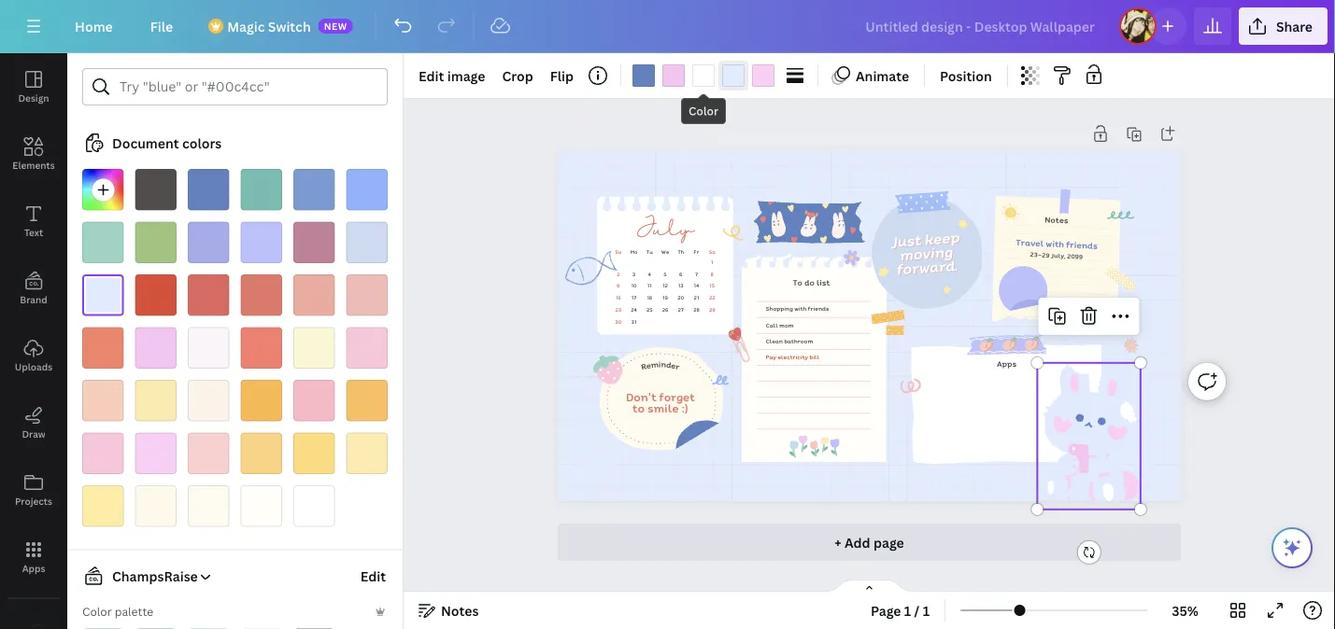 Task type: describe. For each thing, give the bounding box(es) containing it.
#fffaea image
[[135, 486, 177, 528]]

:)
[[682, 400, 689, 417]]

mo
[[631, 248, 638, 256]]

20
[[678, 294, 684, 302]]

new
[[324, 20, 347, 32]]

file button
[[135, 7, 188, 45]]

18
[[647, 294, 653, 302]]

flip button
[[543, 61, 581, 91]]

crop
[[502, 67, 533, 85]]

1 e from the left
[[646, 359, 652, 372]]

3
[[633, 270, 636, 278]]

m
[[651, 359, 659, 371]]

audio image
[[0, 607, 67, 630]]

#e44533 image
[[135, 275, 177, 316]]

+ add page button
[[558, 524, 1181, 562]]

#fecbb8 image
[[82, 380, 124, 422]]

31
[[632, 319, 637, 326]]

uploads
[[15, 361, 52, 373]]

#8cb3ff image
[[346, 169, 388, 211]]

color for color
[[689, 103, 719, 119]]

#ffbd59 image
[[346, 380, 388, 422]]

page
[[871, 602, 901, 620]]

travel
[[1016, 236, 1045, 250]]

#8cb3ff image
[[346, 169, 388, 211]]

elements button
[[0, 121, 67, 188]]

electricity
[[778, 353, 809, 362]]

#fec6d9 image
[[346, 328, 388, 369]]

canva assistant image
[[1281, 537, 1304, 560]]

cute pastel hand drawn doodle line image
[[722, 220, 749, 246]]

d
[[666, 359, 672, 371]]

#e44533 image
[[135, 275, 177, 316]]

#fffaea image
[[135, 486, 177, 528]]

#fffaef image
[[188, 486, 229, 528]]

#ffdb76 image
[[293, 433, 335, 475]]

23
[[615, 306, 622, 314]]

14
[[694, 282, 700, 290]]

apps button
[[0, 524, 67, 592]]

call
[[766, 321, 778, 330]]

position
[[940, 67, 992, 85]]

35%
[[1172, 602, 1199, 620]]

color for color palette
[[82, 605, 112, 620]]

#fac3f3 image
[[663, 64, 685, 87]]

friends for shopping
[[808, 305, 829, 313]]

page
[[874, 534, 904, 552]]

sa 1 15 29 8 22
[[709, 248, 716, 314]]

#faf5fa image
[[188, 328, 229, 369]]

file
[[150, 17, 173, 35]]

r
[[640, 360, 648, 373]]

bathroom
[[785, 337, 813, 346]]

to
[[633, 400, 645, 417]]

animate button
[[826, 61, 917, 91]]

#5c82c2 image
[[188, 169, 229, 211]]

fr
[[694, 248, 700, 256]]

#fffaef image
[[188, 486, 229, 528]]

forget
[[660, 389, 695, 406]]

with for travel
[[1046, 237, 1065, 251]]

crop button
[[495, 61, 541, 91]]

2 e from the left
[[670, 360, 677, 372]]

#ffbd59 image
[[346, 380, 388, 422]]

Design title text field
[[851, 7, 1112, 45]]

+
[[835, 534, 842, 552]]

#f4a99e image
[[293, 275, 335, 316]]

35% button
[[1155, 596, 1216, 626]]

10 24 3 17 31
[[631, 270, 637, 326]]

4
[[648, 270, 651, 278]]

#feeaa9 image
[[135, 380, 177, 422]]

home
[[75, 17, 113, 35]]

23-
[[1030, 250, 1043, 260]]

with for shopping
[[795, 305, 807, 313]]

tu 11 25 4 18 we 12 26 5 19
[[647, 248, 669, 314]]

show pages image
[[825, 579, 914, 594]]

#fecbb8 image
[[82, 380, 124, 422]]

just keep moving forward.
[[890, 226, 960, 280]]

shopping
[[766, 305, 793, 313]]

edit for edit image
[[419, 67, 444, 85]]

smile
[[648, 400, 679, 417]]

friends for travel
[[1066, 238, 1099, 252]]

#a5abed image
[[188, 222, 229, 264]]

2
[[617, 270, 620, 278]]

brand
[[20, 293, 47, 306]]

don't forget to smile :)
[[627, 389, 695, 417]]

document
[[112, 134, 179, 152]]

2 horizontal spatial 1
[[923, 602, 930, 620]]

page 1 / 1
[[871, 602, 930, 620]]

list
[[817, 276, 831, 288]]

switch
[[268, 17, 311, 35]]

we
[[662, 248, 669, 256]]

share button
[[1239, 7, 1328, 45]]

#9ac47a image
[[135, 222, 177, 264]]

25
[[647, 306, 653, 314]]

#ffcdf7 image
[[752, 64, 775, 87]]

magic
[[227, 17, 265, 35]]

#faf5fa image
[[188, 328, 229, 369]]

#a5abed image
[[188, 222, 229, 264]]

champsraise button
[[75, 566, 213, 588]]

travel with friends 23-29 july, 2099
[[1016, 236, 1099, 262]]

side panel tab list
[[0, 53, 67, 630]]

home link
[[60, 7, 128, 45]]



Task type: locate. For each thing, give the bounding box(es) containing it.
add
[[845, 534, 871, 552]]

Try "blue" or "#00c4cc" search field
[[120, 69, 376, 105]]

with
[[1046, 237, 1065, 251], [795, 305, 807, 313]]

magic switch
[[227, 17, 311, 35]]

#66bdb1 image
[[241, 169, 282, 211], [241, 169, 282, 211]]

#ffec9e image
[[82, 486, 124, 528]]

/
[[915, 602, 920, 620]]

#fcf7d2 image
[[293, 328, 335, 369]]

elements
[[12, 159, 55, 171]]

1 horizontal spatial 1
[[904, 602, 911, 620]]

#fef3eb image
[[188, 380, 229, 422]]

0 vertical spatial friends
[[1066, 238, 1099, 252]]

1 horizontal spatial with
[[1046, 237, 1065, 251]]

1 vertical spatial notes
[[441, 602, 479, 620]]

1 horizontal spatial notes
[[1045, 214, 1069, 226]]

#ffffff image
[[293, 486, 335, 528]]

flip
[[550, 67, 574, 85]]

1 for sa
[[711, 258, 714, 266]]

do
[[805, 276, 815, 288]]

e right n
[[670, 360, 677, 372]]

#fac3f3 image
[[663, 64, 685, 87], [135, 328, 177, 369], [135, 328, 177, 369]]

#ffb8c5 image
[[293, 380, 335, 422]]

0 vertical spatial with
[[1046, 237, 1065, 251]]

forward.
[[896, 254, 959, 280]]

29 left "july,"
[[1042, 250, 1050, 260]]

keep
[[924, 226, 960, 250]]

friends down list
[[808, 305, 829, 313]]

#ccdaf1 image
[[346, 222, 388, 264]]

#ffffff image
[[692, 64, 715, 87], [692, 64, 715, 87], [293, 486, 335, 528]]

design
[[18, 92, 49, 104]]

projects
[[15, 495, 52, 508]]

#f6bbb7 image
[[346, 275, 388, 316], [346, 275, 388, 316]]

su 9 23 2 16 30 mo
[[615, 248, 638, 326]]

12
[[663, 282, 668, 290]]

#fffef8 image
[[241, 486, 282, 528]]

#c87f9a image
[[293, 222, 335, 264], [293, 222, 335, 264]]

color group
[[629, 61, 778, 91]]

tu
[[647, 248, 653, 256]]

edit button
[[359, 558, 388, 596]]

uploads button
[[0, 322, 67, 390]]

clean
[[766, 337, 783, 346]]

#f4a99e image
[[293, 275, 335, 316]]

e
[[646, 359, 652, 372], [670, 360, 677, 372]]

0 horizontal spatial with
[[795, 305, 807, 313]]

image
[[447, 67, 485, 85]]

don't
[[627, 389, 657, 406]]

to do list
[[793, 276, 831, 288]]

design button
[[0, 53, 67, 121]]

shopping with friends call mom
[[766, 305, 829, 330]]

#5c82c2 image
[[633, 64, 655, 87], [633, 64, 655, 87], [188, 169, 229, 211]]

draw
[[22, 428, 45, 441]]

26
[[662, 306, 669, 314]]

edit inside popup button
[[419, 67, 444, 85]]

29 down 22
[[709, 306, 716, 314]]

1 vertical spatial friends
[[808, 305, 829, 313]]

july,
[[1051, 251, 1066, 261]]

+ add page
[[835, 534, 904, 552]]

0 horizontal spatial color
[[82, 605, 112, 620]]

su
[[615, 248, 622, 256]]

edit inside button
[[360, 568, 386, 586]]

r e m i n d e r
[[640, 359, 682, 373]]

brand button
[[0, 255, 67, 322]]

friends inside travel with friends 23-29 july, 2099
[[1066, 238, 1099, 252]]

#e5645e image
[[188, 275, 229, 316], [188, 275, 229, 316]]

0 horizontal spatial 1
[[711, 258, 714, 266]]

#94d4c3 image
[[82, 222, 124, 264], [82, 222, 124, 264]]

color down color group
[[689, 103, 719, 119]]

27
[[678, 306, 684, 314]]

#ffebab image
[[346, 433, 388, 475], [346, 433, 388, 475]]

#ccdaf1 image
[[346, 222, 388, 264]]

#ffb8c5 image
[[293, 380, 335, 422]]

th
[[678, 248, 684, 256]]

edit image
[[419, 67, 485, 85]]

0 vertical spatial edit
[[419, 67, 444, 85]]

bill
[[810, 353, 820, 362]]

#9ac47a image
[[135, 222, 177, 264]]

just
[[890, 229, 922, 253]]

notes inside button
[[441, 602, 479, 620]]

i
[[659, 359, 661, 371]]

1 vertical spatial color
[[82, 605, 112, 620]]

0 horizontal spatial e
[[646, 359, 652, 372]]

29 inside sa 1 15 29 8 22
[[709, 306, 716, 314]]

colors
[[182, 134, 222, 152]]

1 vertical spatial apps
[[22, 563, 45, 575]]

29 inside travel with friends 23-29 july, 2099
[[1042, 250, 1050, 260]]

#ffc4dc image
[[82, 433, 124, 475], [82, 433, 124, 475]]

29
[[1042, 250, 1050, 260], [709, 306, 716, 314]]

#fc7a6c image
[[241, 328, 282, 369], [241, 328, 282, 369]]

1 horizontal spatial e
[[670, 360, 677, 372]]

#524c4c image
[[135, 169, 177, 211]]

#759ad7 image
[[293, 169, 335, 211], [293, 169, 335, 211]]

0 horizontal spatial friends
[[808, 305, 829, 313]]

apps inside button
[[22, 563, 45, 575]]

22
[[709, 294, 716, 302]]

1 for page
[[904, 602, 911, 620]]

#ffcdf7 image inside color group
[[752, 64, 775, 87]]

r
[[675, 361, 682, 373]]

#ffd27a image
[[241, 433, 282, 475], [241, 433, 282, 475]]

#fcf7d2 image
[[293, 328, 335, 369]]

color palette
[[82, 605, 153, 620]]

0 vertical spatial color
[[689, 103, 719, 119]]

1 inside sa 1 15 29 8 22
[[711, 258, 714, 266]]

#524c4c image
[[135, 169, 177, 211]]

text button
[[0, 188, 67, 255]]

main menu bar
[[0, 0, 1335, 53]]

champsraise
[[112, 568, 198, 586]]

document colors
[[112, 134, 222, 152]]

1 down sa
[[711, 258, 714, 266]]

#ffcfcf image
[[188, 433, 229, 475], [188, 433, 229, 475]]

#ffec9e image
[[82, 486, 124, 528]]

sa
[[709, 248, 716, 256]]

friends inside shopping with friends call mom
[[808, 305, 829, 313]]

#dfeaff image
[[722, 64, 745, 87], [722, 64, 745, 87]]

1 vertical spatial 29
[[709, 306, 716, 314]]

15
[[710, 282, 715, 290]]

1 right /
[[923, 602, 930, 620]]

1 horizontal spatial color
[[689, 103, 719, 119]]

#fec6d9 image
[[346, 328, 388, 369]]

1 left /
[[904, 602, 911, 620]]

color
[[689, 103, 719, 119], [82, 605, 112, 620]]

0 horizontal spatial edit
[[360, 568, 386, 586]]

moving
[[899, 241, 954, 266]]

1 vertical spatial edit
[[360, 568, 386, 586]]

e left i
[[646, 359, 652, 372]]

17
[[632, 294, 637, 302]]

share
[[1276, 17, 1313, 35]]

position button
[[933, 61, 1000, 91]]

#ffcdf7 image
[[752, 64, 775, 87], [135, 433, 177, 475], [135, 433, 177, 475]]

edit image button
[[411, 61, 493, 91]]

july
[[637, 215, 695, 245]]

pay
[[766, 353, 777, 362]]

animate
[[856, 67, 909, 85]]

5
[[664, 270, 667, 278]]

sea wave linear image
[[1067, 297, 1104, 329]]

0 vertical spatial apps
[[997, 358, 1017, 370]]

#ffdb76 image
[[293, 433, 335, 475]]

2099
[[1067, 252, 1084, 262]]

with inside travel with friends 23-29 july, 2099
[[1046, 237, 1065, 251]]

edit for edit
[[360, 568, 386, 586]]

to
[[793, 276, 803, 288]]

#fef3eb image
[[188, 380, 229, 422]]

#feeaa9 image
[[135, 380, 177, 422]]

0 vertical spatial 29
[[1042, 250, 1050, 260]]

n
[[661, 359, 667, 371]]

19
[[663, 294, 668, 302]]

with inside shopping with friends call mom
[[795, 305, 807, 313]]

#dfeaff image
[[82, 275, 124, 316], [82, 275, 124, 316]]

draw button
[[0, 390, 67, 457]]

#e87568 image
[[241, 275, 282, 316], [241, 275, 282, 316]]

fish doodle line art. sea life decoration.hand drawn fish. fish chalk line art. image
[[561, 248, 620, 291]]

text
[[24, 226, 43, 239]]

notes
[[1045, 214, 1069, 226], [441, 602, 479, 620]]

1 horizontal spatial friends
[[1066, 238, 1099, 252]]

fr 14 28 7 21
[[694, 248, 700, 314]]

1 horizontal spatial apps
[[997, 358, 1017, 370]]

21
[[694, 294, 700, 302]]

0 horizontal spatial apps
[[22, 563, 45, 575]]

24
[[631, 306, 637, 314]]

28
[[694, 306, 700, 314]]

color left "palette"
[[82, 605, 112, 620]]

#bcc1ff image
[[241, 222, 282, 264], [241, 222, 282, 264]]

#fa8068 image
[[82, 328, 124, 369], [82, 328, 124, 369]]

0 horizontal spatial 29
[[709, 306, 716, 314]]

1 horizontal spatial 29
[[1042, 250, 1050, 260]]

add a new color image
[[82, 169, 124, 211], [82, 169, 124, 211]]

mom
[[780, 321, 794, 330]]

1
[[711, 258, 714, 266], [904, 602, 911, 620], [923, 602, 930, 620]]

6
[[680, 270, 683, 278]]

#fffef8 image
[[241, 486, 282, 528]]

friends
[[1066, 238, 1099, 252], [808, 305, 829, 313]]

11
[[648, 282, 652, 290]]

notes button
[[411, 596, 486, 626]]

with right 23-
[[1046, 237, 1065, 251]]

1 horizontal spatial edit
[[419, 67, 444, 85]]

0 horizontal spatial notes
[[441, 602, 479, 620]]

1 vertical spatial with
[[795, 305, 807, 313]]

friends right "july,"
[[1066, 238, 1099, 252]]

0 vertical spatial notes
[[1045, 214, 1069, 226]]

apps
[[997, 358, 1017, 370], [22, 563, 45, 575]]

th 13 27 6 20
[[678, 248, 684, 314]]

13
[[678, 282, 684, 290]]

#ffb743 image
[[241, 380, 282, 422], [241, 380, 282, 422]]

9
[[617, 282, 620, 290]]

with right shopping
[[795, 305, 807, 313]]



Task type: vqa. For each thing, say whether or not it's contained in the screenshot.
We
yes



